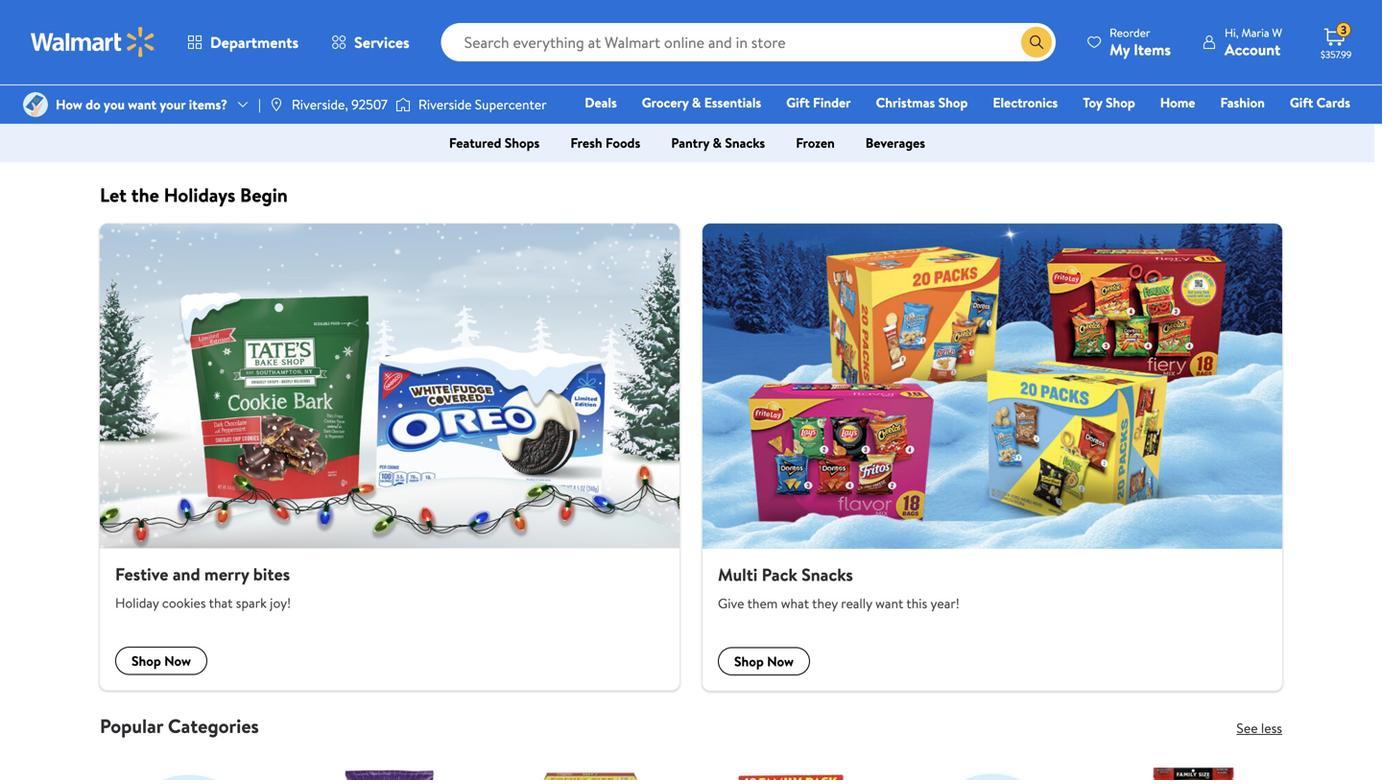 Task type: vqa. For each thing, say whether or not it's contained in the screenshot.
1 inside the MORTON SALT FINE SEA SALT  FAST DISSOLVING FOR MARINADES, SOUPS AND DRESSINGS, 17.6 OZ CANISTER 1 LB SALT
no



Task type: locate. For each thing, give the bounding box(es) containing it.
now inside festive and merry bites list item
[[164, 652, 191, 671]]

now
[[164, 652, 191, 671], [767, 652, 794, 671]]

1 horizontal spatial  image
[[396, 95, 411, 114]]

list
[[88, 224, 1295, 691], [88, 738, 1295, 781]]

0 horizontal spatial now
[[164, 652, 191, 671]]

& inside grocery & essentials link
[[692, 93, 701, 112]]

1 vertical spatial snacks
[[802, 563, 854, 587]]

0 vertical spatial want
[[128, 95, 157, 114]]

0 vertical spatial list
[[88, 224, 1295, 691]]

shop right christmas
[[939, 93, 968, 112]]

want left this
[[876, 594, 904, 613]]

now for pack
[[767, 652, 794, 671]]

now inside multi pack snacks list item
[[767, 652, 794, 671]]

this
[[907, 594, 928, 613]]

 image for riverside supercenter
[[396, 95, 411, 114]]

shop now inside festive and merry bites list item
[[132, 652, 191, 671]]

0 horizontal spatial &
[[692, 93, 701, 112]]

registry
[[1130, 120, 1179, 139]]

 image right 92507
[[396, 95, 411, 114]]

shop now for multi
[[735, 652, 794, 671]]

walmart+
[[1294, 120, 1351, 139]]

shop down them
[[735, 652, 764, 671]]

want right you
[[128, 95, 157, 114]]

hi, maria w account
[[1225, 24, 1283, 60]]

snacks inside the multi pack snacks give them what they really want this year!
[[802, 563, 854, 587]]

gift cards registry
[[1130, 93, 1351, 139]]

give
[[718, 594, 745, 613]]

featured shops
[[449, 133, 540, 152]]

multi pack snacks give them what they really want this year!
[[718, 563, 960, 613]]

1 shop now from the left
[[132, 652, 191, 671]]

now down cookies
[[164, 652, 191, 671]]

they
[[813, 594, 838, 613]]

riverside, 92507
[[292, 95, 388, 114]]

featured
[[449, 133, 502, 152]]

grocery
[[642, 93, 689, 112]]

& for pantry
[[713, 133, 722, 152]]

shop down holiday
[[132, 652, 161, 671]]

one debit link
[[1195, 119, 1278, 140]]

92507
[[352, 95, 388, 114]]

shop now inside multi pack snacks list item
[[735, 652, 794, 671]]

shop now
[[132, 652, 191, 671], [735, 652, 794, 671]]

2 shop now from the left
[[735, 652, 794, 671]]

spark
[[236, 594, 267, 613]]

Walmart Site-Wide search field
[[441, 23, 1057, 61]]

home link
[[1152, 92, 1205, 113]]

snacks inside pantry & snacks dropdown button
[[725, 133, 766, 152]]

& right grocery
[[692, 93, 701, 112]]

holiday
[[115, 594, 159, 613]]

1 horizontal spatial shop now
[[735, 652, 794, 671]]

 image
[[396, 95, 411, 114], [269, 97, 284, 112]]

2 gift from the left
[[1291, 93, 1314, 112]]

1 gift from the left
[[787, 93, 810, 112]]

search icon image
[[1030, 35, 1045, 50]]

shop inside multi pack snacks list item
[[735, 652, 764, 671]]

gift inside gift cards registry
[[1291, 93, 1314, 112]]

christmas shop link
[[868, 92, 977, 113]]

the
[[131, 182, 159, 208]]

let
[[100, 182, 127, 208]]

gift left the finder
[[787, 93, 810, 112]]

grocery & essentials link
[[634, 92, 770, 113]]

& inside pantry & snacks dropdown button
[[713, 133, 722, 152]]

joy!
[[270, 594, 291, 613]]

0 horizontal spatial snacks
[[725, 133, 766, 152]]

snacks down essentials
[[725, 133, 766, 152]]

0 horizontal spatial gift
[[787, 93, 810, 112]]

walmart image
[[31, 27, 156, 58]]

want
[[128, 95, 157, 114], [876, 594, 904, 613]]

fashion link
[[1212, 92, 1274, 113]]

0 horizontal spatial want
[[128, 95, 157, 114]]

gift left cards
[[1291, 93, 1314, 112]]

finder
[[813, 93, 852, 112]]

1 vertical spatial want
[[876, 594, 904, 613]]

walmart+ link
[[1285, 119, 1360, 140]]

 image for riverside, 92507
[[269, 97, 284, 112]]

1 vertical spatial list
[[88, 738, 1295, 781]]

1 now from the left
[[164, 652, 191, 671]]

pantry & snacks button
[[656, 128, 781, 159]]

1 horizontal spatial now
[[767, 652, 794, 671]]

that
[[209, 594, 233, 613]]

snacks for &
[[725, 133, 766, 152]]

them
[[748, 594, 778, 613]]

fresh
[[571, 133, 603, 152]]

0 horizontal spatial shop now
[[132, 652, 191, 671]]

0 vertical spatial &
[[692, 93, 701, 112]]

let the holidays begin
[[100, 182, 288, 208]]

1 horizontal spatial snacks
[[802, 563, 854, 587]]

gift cards link
[[1282, 92, 1360, 113]]

christmas shop
[[876, 93, 968, 112]]

deals
[[585, 93, 617, 112]]

now down what
[[767, 652, 794, 671]]

& right the pantry
[[713, 133, 722, 152]]

list containing festive and merry bites
[[88, 224, 1295, 691]]

shop now down cookies
[[132, 652, 191, 671]]

1 horizontal spatial gift
[[1291, 93, 1314, 112]]

1 vertical spatial &
[[713, 133, 722, 152]]

 image
[[23, 92, 48, 117]]

snacks for pack
[[802, 563, 854, 587]]

shop inside festive and merry bites list item
[[132, 652, 161, 671]]

one
[[1204, 120, 1233, 139]]

shop
[[939, 93, 968, 112], [1106, 93, 1136, 112], [132, 652, 161, 671], [735, 652, 764, 671]]

frozen button
[[781, 128, 851, 159]]

0 vertical spatial snacks
[[725, 133, 766, 152]]

snacks up they
[[802, 563, 854, 587]]

foods
[[606, 133, 641, 152]]

1 list from the top
[[88, 224, 1295, 691]]

essentials
[[705, 93, 762, 112]]

&
[[692, 93, 701, 112], [713, 133, 722, 152]]

2 now from the left
[[767, 652, 794, 671]]

1 horizontal spatial want
[[876, 594, 904, 613]]

1 horizontal spatial &
[[713, 133, 722, 152]]

 image right |
[[269, 97, 284, 112]]

0 horizontal spatial  image
[[269, 97, 284, 112]]

gift
[[787, 93, 810, 112], [1291, 93, 1314, 112]]

shop now down them
[[735, 652, 794, 671]]

3
[[1342, 22, 1348, 38]]

cookies
[[162, 594, 206, 613]]

& for grocery
[[692, 93, 701, 112]]



Task type: describe. For each thing, give the bounding box(es) containing it.
one debit
[[1204, 120, 1269, 139]]

what
[[782, 594, 810, 613]]

$357.99
[[1322, 48, 1353, 61]]

toy
[[1084, 93, 1103, 112]]

gift for finder
[[787, 93, 810, 112]]

grocery & essentials
[[642, 93, 762, 112]]

less
[[1262, 719, 1283, 738]]

see
[[1237, 719, 1259, 738]]

w
[[1273, 24, 1283, 41]]

really
[[842, 594, 873, 613]]

electronics link
[[985, 92, 1067, 113]]

services
[[354, 32, 410, 53]]

bites
[[253, 563, 290, 587]]

pantry
[[672, 133, 710, 152]]

holidays
[[164, 182, 236, 208]]

begin
[[240, 182, 288, 208]]

services button
[[315, 19, 426, 65]]

home
[[1161, 93, 1196, 112]]

now for and
[[164, 652, 191, 671]]

beverages
[[866, 133, 926, 152]]

my
[[1110, 39, 1131, 60]]

christmas
[[876, 93, 936, 112]]

how do you want your items?
[[56, 95, 228, 114]]

account
[[1225, 39, 1281, 60]]

reorder my items
[[1110, 24, 1172, 60]]

popular categories
[[100, 713, 259, 740]]

how
[[56, 95, 82, 114]]

items
[[1134, 39, 1172, 60]]

toy shop link
[[1075, 92, 1145, 113]]

you
[[104, 95, 125, 114]]

toy shop
[[1084, 93, 1136, 112]]

beverages button
[[851, 128, 941, 159]]

fresh foods button
[[555, 128, 656, 159]]

supercenter
[[475, 95, 547, 114]]

and
[[173, 563, 200, 587]]

departments
[[210, 32, 299, 53]]

see less
[[1237, 719, 1283, 738]]

2 list from the top
[[88, 738, 1295, 781]]

do
[[86, 95, 101, 114]]

items?
[[189, 95, 228, 114]]

merry
[[205, 563, 249, 587]]

multi
[[718, 563, 758, 587]]

festive
[[115, 563, 169, 587]]

gift finder link
[[778, 92, 860, 113]]

multi pack snacks list item
[[691, 224, 1295, 691]]

fashion
[[1221, 93, 1266, 112]]

debit
[[1236, 120, 1269, 139]]

cards
[[1317, 93, 1351, 112]]

popular
[[100, 713, 163, 740]]

shop now for festive
[[132, 652, 191, 671]]

registry link
[[1121, 119, 1188, 140]]

shops
[[505, 133, 540, 152]]

hi,
[[1225, 24, 1239, 41]]

frozen
[[796, 133, 835, 152]]

maria
[[1242, 24, 1270, 41]]

reorder
[[1110, 24, 1151, 41]]

year!
[[931, 594, 960, 613]]

gift finder
[[787, 93, 852, 112]]

riverside supercenter
[[419, 95, 547, 114]]

deals link
[[577, 92, 626, 113]]

pantry & snacks
[[672, 133, 766, 152]]

riverside
[[419, 95, 472, 114]]

departments button
[[171, 19, 315, 65]]

shop right toy
[[1106, 93, 1136, 112]]

festive and merry bites holiday cookies that spark joy!
[[115, 563, 291, 613]]

festive and merry bites list item
[[88, 224, 691, 691]]

Search search field
[[441, 23, 1057, 61]]

see less button
[[1237, 719, 1283, 738]]

want inside the multi pack snacks give them what they really want this year!
[[876, 594, 904, 613]]

categories
[[168, 713, 259, 740]]

gift for cards
[[1291, 93, 1314, 112]]

your
[[160, 95, 186, 114]]

electronics
[[993, 93, 1059, 112]]

fresh foods
[[571, 133, 641, 152]]

|
[[258, 95, 261, 114]]

riverside,
[[292, 95, 348, 114]]

featured shops button
[[434, 128, 555, 159]]

pack
[[762, 563, 798, 587]]



